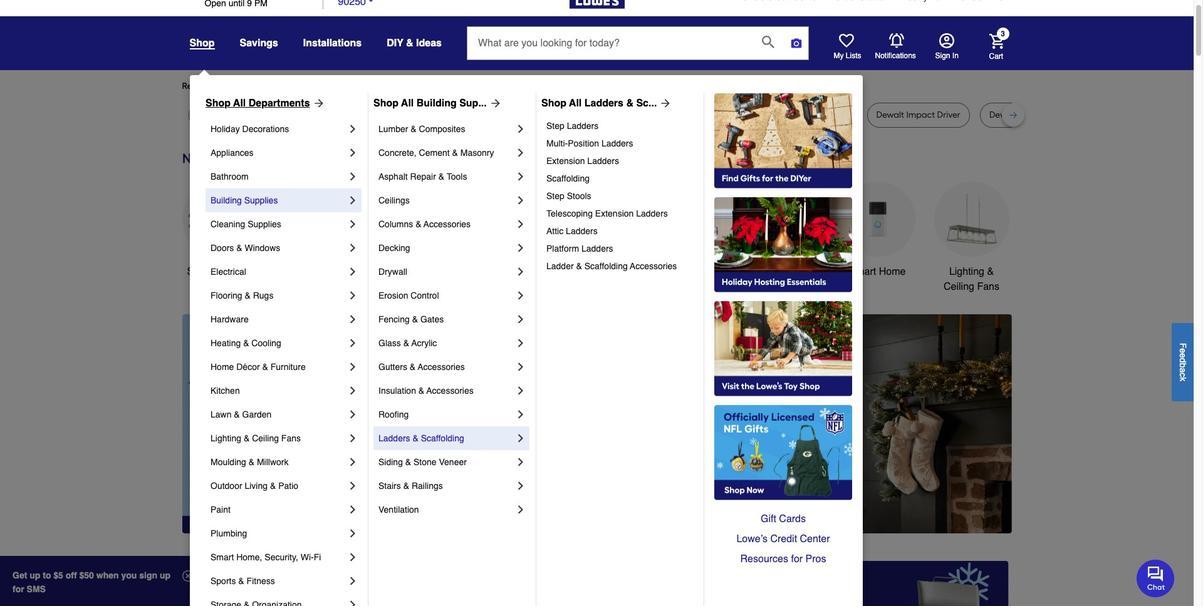 Task type: vqa. For each thing, say whether or not it's contained in the screenshot.
bit set
yes



Task type: describe. For each thing, give the bounding box(es) containing it.
gutters & accessories link
[[379, 355, 515, 379]]

lawn & garden
[[211, 410, 272, 420]]

lawn
[[211, 410, 232, 420]]

& inside 'moulding & millwork' link
[[249, 458, 255, 468]]

1 vertical spatial extension
[[595, 209, 634, 219]]

multi-position ladders
[[547, 139, 633, 149]]

all for ladders
[[569, 98, 582, 109]]

accessories for gutters & accessories
[[418, 362, 465, 372]]

fi
[[314, 553, 321, 563]]

ladder & scaffolding accessories link
[[547, 258, 695, 275]]

0 vertical spatial ceiling
[[944, 281, 975, 293]]

accessories for insulation & accessories
[[427, 386, 474, 396]]

& inside concrete, cement & masonry link
[[452, 148, 458, 158]]

scaffolding link
[[547, 170, 695, 187]]

columns & accessories link
[[379, 213, 515, 236]]

christmas decorations link
[[464, 182, 539, 295]]

step for step stools
[[547, 191, 565, 201]]

c
[[1178, 373, 1189, 377]]

concrete, cement & masonry link
[[379, 141, 515, 165]]

siding
[[379, 458, 403, 468]]

& inside 'siding & stone veneer' link
[[405, 458, 411, 468]]

insulation & accessories link
[[379, 379, 515, 403]]

& inside outdoor living & patio 'link'
[[270, 481, 276, 491]]

lowe's home improvement account image
[[939, 33, 954, 48]]

electrical
[[211, 267, 246, 277]]

lowe's home improvement logo image
[[569, 0, 625, 24]]

recommended searches for you
[[182, 81, 311, 92]]

3 driver from the left
[[937, 110, 961, 120]]

1 vertical spatial bathroom
[[762, 266, 806, 278]]

ladders down step stools link
[[636, 209, 668, 219]]

chevron right image for decking
[[515, 242, 527, 255]]

& inside glass & acrylic link
[[403, 338, 409, 349]]

asphalt
[[379, 172, 408, 182]]

home inside home décor & furniture link
[[211, 362, 234, 372]]

glass
[[379, 338, 401, 349]]

shop button
[[190, 37, 215, 50]]

patio
[[278, 481, 298, 491]]

ladders down "step ladders" 'link'
[[602, 139, 633, 149]]

& inside 'doors & windows' link
[[236, 243, 242, 253]]

asphalt repair & tools
[[379, 172, 467, 182]]

shop all ladders & sc...
[[542, 98, 657, 109]]

installations
[[303, 38, 362, 49]]

appliances
[[211, 148, 254, 158]]

drill bit set
[[595, 110, 637, 120]]

chevron right image for smart home, security, wi-fi
[[347, 552, 359, 564]]

for right suggestions
[[394, 81, 406, 92]]

shop for shop all departments
[[206, 98, 231, 109]]

chevron right image for glass & acrylic
[[515, 337, 527, 350]]

dewalt for dewalt drill
[[720, 110, 748, 120]]

1 up from the left
[[30, 571, 40, 581]]

75 percent off all artificial christmas trees, holiday lights and more. image
[[405, 315, 1012, 534]]

suggestions
[[343, 81, 392, 92]]

new deals every day during 25 days of deals image
[[182, 148, 1012, 169]]

for inside get up to $5 off $50 when you sign up for sms
[[13, 585, 24, 595]]

gift cards link
[[715, 510, 853, 530]]

& inside 'gutters & accessories' link
[[410, 362, 416, 372]]

outdoor for outdoor tools & equipment
[[654, 266, 690, 278]]

outdoor tools & equipment link
[[652, 182, 727, 295]]

shop all departments
[[206, 98, 310, 109]]

decking
[[379, 243, 410, 253]]

dewalt for dewalt impact driver
[[877, 110, 905, 120]]

chevron right image for roofing
[[515, 409, 527, 421]]

chevron right image for sports & fitness
[[347, 575, 359, 588]]

dewalt for dewalt bit set
[[416, 110, 444, 120]]

faucets
[[596, 266, 632, 278]]

erosion control link
[[379, 284, 515, 308]]

0 horizontal spatial bathroom link
[[211, 165, 347, 189]]

cooling
[[252, 338, 281, 349]]

& inside ladder & scaffolding accessories link
[[576, 261, 582, 271]]

ceilings
[[379, 196, 410, 206]]

lawn & garden link
[[211, 403, 347, 427]]

driver for impact driver bit
[[530, 110, 554, 120]]

credit
[[771, 534, 797, 545]]

chevron right image for ladders & scaffolding
[[515, 433, 527, 445]]

chevron right image for asphalt repair & tools
[[515, 171, 527, 183]]

3 impact from the left
[[907, 110, 935, 120]]

2 set from the left
[[624, 110, 637, 120]]

1 horizontal spatial tools
[[447, 172, 467, 182]]

lists
[[846, 51, 862, 60]]

1 bit from the left
[[377, 110, 387, 120]]

$5
[[53, 571, 63, 581]]

dewalt for dewalt drill bit
[[330, 110, 358, 120]]

find gifts for the diyer. image
[[715, 93, 853, 189]]

concrete, cement & masonry
[[379, 148, 494, 158]]

chevron right image for bathroom
[[347, 171, 359, 183]]

ladders up drill bit set
[[585, 98, 624, 109]]

ladders up ladder & scaffolding accessories on the top of page
[[582, 244, 613, 254]]

moulding & millwork
[[211, 458, 289, 468]]

5 bit from the left
[[666, 110, 676, 120]]

2 e from the top
[[1178, 353, 1189, 358]]

décor
[[236, 362, 260, 372]]

1 vertical spatial ceiling
[[252, 434, 279, 444]]

tools inside outdoor tools & equipment
[[693, 266, 716, 278]]

f e e d b a c k button
[[1172, 323, 1194, 402]]

dewalt tool
[[255, 110, 301, 120]]

gutters & accessories
[[379, 362, 465, 372]]

gates
[[421, 315, 444, 325]]

chevron right image for ventilation
[[515, 504, 527, 517]]

chevron right image for appliances
[[347, 147, 359, 159]]

extension ladders link
[[547, 152, 695, 170]]

impact for impact driver bit
[[500, 110, 528, 120]]

kitchen for kitchen
[[211, 386, 240, 396]]

chevron right image for insulation & accessories
[[515, 385, 527, 397]]

chevron right image for lawn & garden
[[347, 409, 359, 421]]

get up to 2 free select tools or batteries when you buy 1 with select purchases. image
[[185, 562, 446, 607]]

3 set from the left
[[678, 110, 691, 120]]

christmas
[[479, 266, 524, 278]]

0 vertical spatial lighting
[[950, 266, 985, 278]]

stools
[[567, 191, 592, 201]]

step ladders link
[[547, 117, 695, 135]]

dewalt for dewalt
[[198, 110, 226, 120]]

scaffolding for ladder & scaffolding accessories
[[585, 261, 628, 271]]

6 bit from the left
[[1037, 110, 1047, 120]]

sms
[[27, 585, 46, 595]]

lowe's home improvement notification center image
[[889, 33, 904, 48]]

impact for impact driver
[[794, 110, 822, 120]]

building supplies
[[211, 196, 278, 206]]

camera image
[[790, 37, 803, 50]]

christmas decorations
[[475, 266, 529, 293]]

pros
[[806, 554, 826, 565]]

arrow right image for shop all ladders & sc...
[[657, 97, 672, 110]]

multi-position ladders link
[[547, 135, 695, 152]]

a
[[1178, 368, 1189, 373]]

f
[[1178, 343, 1189, 348]]

& inside fencing & gates link
[[412, 315, 418, 325]]

accessories down platform ladders link at the top
[[630, 261, 677, 271]]

Search Query text field
[[468, 27, 752, 60]]

ladders down roofing
[[379, 434, 410, 444]]

scroll to item #2 image
[[674, 511, 705, 516]]

recommended searches for you heading
[[182, 80, 1012, 93]]

searches
[[244, 81, 281, 92]]

sign
[[139, 571, 157, 581]]

0 horizontal spatial building
[[211, 196, 242, 206]]

& inside flooring & rugs link
[[245, 291, 251, 301]]

sign in
[[936, 51, 959, 60]]

search image
[[762, 36, 775, 48]]

heating & cooling link
[[211, 332, 347, 355]]

0 vertical spatial bathroom
[[211, 172, 249, 182]]

all for building
[[401, 98, 414, 109]]

0 vertical spatial fans
[[978, 281, 1000, 293]]

arrow right image for shop all departments
[[310, 97, 325, 110]]

chevron right image for cleaning supplies
[[347, 218, 359, 231]]

resources
[[741, 554, 789, 565]]

repair
[[410, 172, 436, 182]]

veneer
[[439, 458, 467, 468]]

paint
[[211, 505, 231, 515]]

lowe's home improvement lists image
[[839, 33, 854, 48]]

heating
[[211, 338, 241, 349]]

impact driver bit
[[500, 110, 566, 120]]

heating & cooling
[[211, 338, 281, 349]]

chevron right image for paint
[[347, 504, 359, 517]]

dewalt drill bit set
[[990, 110, 1062, 120]]

up to 30 percent off select grills and accessories. image
[[748, 562, 1010, 607]]

control
[[411, 291, 439, 301]]

insulation
[[379, 386, 416, 396]]

chevron right image for siding & stone veneer
[[515, 456, 527, 469]]

& inside home décor & furniture link
[[262, 362, 268, 372]]

attic
[[547, 226, 564, 236]]

more suggestions for you link
[[321, 80, 432, 93]]

plumbing
[[211, 529, 247, 539]]

1 set from the left
[[458, 110, 471, 120]]

smart for smart home, security, wi-fi
[[211, 553, 234, 563]]

doors
[[211, 243, 234, 253]]

driver for impact driver
[[824, 110, 848, 120]]

2 drill from the left
[[595, 110, 610, 120]]

lowe's home improvement cart image
[[989, 34, 1005, 49]]

& inside the columns & accessories 'link'
[[416, 219, 422, 229]]

& inside ladders & scaffolding link
[[413, 434, 419, 444]]

4 set from the left
[[1049, 110, 1062, 120]]

flooring
[[211, 291, 242, 301]]

chevron right image for lumber & composites
[[515, 123, 527, 135]]

get up to $5 off $50 when you sign up for sms
[[13, 571, 171, 595]]

f e e d b a c k
[[1178, 343, 1189, 382]]

impact driver
[[794, 110, 848, 120]]

platform ladders link
[[547, 240, 695, 258]]

& inside stairs & railings link
[[403, 481, 409, 491]]



Task type: locate. For each thing, give the bounding box(es) containing it.
platform
[[547, 244, 579, 254]]

chevron right image for flooring & rugs
[[347, 290, 359, 302]]

1 horizontal spatial you
[[408, 81, 422, 92]]

1 vertical spatial decorations
[[475, 281, 529, 293]]

garden
[[242, 410, 272, 420]]

driver up multi-
[[530, 110, 554, 120]]

0 horizontal spatial up
[[30, 571, 40, 581]]

0 horizontal spatial driver
[[530, 110, 554, 120]]

for
[[283, 81, 294, 92], [394, 81, 406, 92], [791, 554, 803, 565], [13, 585, 24, 595]]

scaffolding for ladders & scaffolding
[[421, 434, 464, 444]]

tool
[[285, 110, 301, 120]]

for inside 'link'
[[791, 554, 803, 565]]

3 bit from the left
[[556, 110, 566, 120]]

chevron right image for columns & accessories
[[515, 218, 527, 231]]

chevron right image for ceilings
[[515, 194, 527, 207]]

holiday
[[211, 124, 240, 134]]

holiday hosting essentials. image
[[715, 197, 853, 293]]

chat invite button image
[[1137, 560, 1175, 598]]

2 impact from the left
[[794, 110, 822, 120]]

kitchen faucets
[[560, 266, 632, 278]]

ideas
[[416, 38, 442, 49]]

to
[[43, 571, 51, 581]]

shop up impact driver bit
[[542, 98, 567, 109]]

supplies up cleaning supplies
[[244, 196, 278, 206]]

accessories for columns & accessories
[[424, 219, 471, 229]]

1 vertical spatial shop
[[187, 266, 211, 278]]

arrow right image down more at left top
[[310, 97, 325, 110]]

hardware link
[[211, 308, 347, 332]]

chevron right image for drywall
[[515, 266, 527, 278]]

building up dewalt bit set
[[417, 98, 457, 109]]

1 vertical spatial building
[[211, 196, 242, 206]]

3 dewalt from the left
[[330, 110, 358, 120]]

all left deals
[[213, 266, 224, 278]]

3
[[1001, 30, 1005, 38]]

officially licensed n f l gifts. shop now. image
[[715, 406, 853, 501]]

chevron right image for gutters & accessories
[[515, 361, 527, 374]]

decorations for christmas
[[475, 281, 529, 293]]

2 horizontal spatial shop
[[542, 98, 567, 109]]

chevron right image for building supplies
[[347, 194, 359, 207]]

0 horizontal spatial smart
[[211, 553, 234, 563]]

1 drill from the left
[[360, 110, 374, 120]]

supplies up windows
[[248, 219, 281, 229]]

scroll to item #3 image
[[705, 511, 735, 516]]

1 horizontal spatial fans
[[978, 281, 1000, 293]]

2 horizontal spatial impact
[[907, 110, 935, 120]]

diy & ideas
[[387, 38, 442, 49]]

& inside asphalt repair & tools link
[[439, 172, 444, 182]]

6 dewalt from the left
[[877, 110, 905, 120]]

3 drill from the left
[[750, 110, 765, 120]]

0 horizontal spatial lighting & ceiling fans link
[[211, 427, 347, 451]]

security,
[[265, 553, 298, 563]]

accessories up roofing link
[[427, 386, 474, 396]]

installations button
[[303, 32, 362, 55]]

hardware
[[211, 315, 249, 325]]

extension ladders
[[547, 156, 619, 166]]

1 vertical spatial scaffolding
[[585, 261, 628, 271]]

1 vertical spatial lighting & ceiling fans link
[[211, 427, 347, 451]]

2 shop from the left
[[374, 98, 399, 109]]

arrow right image
[[989, 424, 1001, 437]]

0 horizontal spatial extension
[[547, 156, 585, 166]]

ladders up position
[[567, 121, 599, 131]]

chevron right image for doors & windows
[[347, 242, 359, 255]]

None search field
[[467, 26, 809, 72]]

& inside the sports & fitness "link"
[[238, 577, 244, 587]]

2 dewalt from the left
[[255, 110, 282, 120]]

& inside insulation & accessories link
[[419, 386, 424, 396]]

1 horizontal spatial home
[[879, 266, 906, 278]]

drill for dewalt drill
[[750, 110, 765, 120]]

dewalt up holiday
[[198, 110, 226, 120]]

1 you from the left
[[296, 81, 311, 92]]

3 shop from the left
[[542, 98, 567, 109]]

1 step from the top
[[547, 121, 565, 131]]

ceilings link
[[379, 189, 515, 213]]

5 dewalt from the left
[[720, 110, 748, 120]]

scaffolding up 'siding & stone veneer' link
[[421, 434, 464, 444]]

attic ladders link
[[547, 223, 695, 240]]

1 horizontal spatial bathroom
[[762, 266, 806, 278]]

2 step from the top
[[547, 191, 565, 201]]

shop for shop all building sup...
[[374, 98, 399, 109]]

drill for dewalt drill bit
[[360, 110, 374, 120]]

0 horizontal spatial ceiling
[[252, 434, 279, 444]]

2 up from the left
[[160, 571, 171, 581]]

smart home, security, wi-fi
[[211, 553, 321, 563]]

chevron right image for plumbing
[[347, 528, 359, 540]]

2 horizontal spatial driver
[[937, 110, 961, 120]]

resources for pros link
[[715, 550, 853, 570]]

lowe's
[[737, 534, 768, 545]]

up left to
[[30, 571, 40, 581]]

smart for smart home
[[850, 266, 877, 278]]

chevron right image for hardware
[[347, 313, 359, 326]]

0 horizontal spatial tools
[[396, 266, 419, 278]]

chevron right image for moulding & millwork
[[347, 456, 359, 469]]

all for deals
[[213, 266, 224, 278]]

arrow right image inside 'shop all ladders & sc...' link
[[657, 97, 672, 110]]

lumber
[[379, 124, 408, 134]]

2 driver from the left
[[824, 110, 848, 120]]

0 horizontal spatial outdoor
[[211, 481, 242, 491]]

dewalt down cart
[[990, 110, 1018, 120]]

shop for shop all ladders & sc...
[[542, 98, 567, 109]]

dewalt bit set
[[416, 110, 471, 120]]

0 vertical spatial outdoor
[[654, 266, 690, 278]]

scroll to item #4 element
[[735, 510, 767, 518]]

you for more suggestions for you
[[408, 81, 422, 92]]

1 horizontal spatial bathroom link
[[746, 182, 821, 280]]

1 horizontal spatial decorations
[[475, 281, 529, 293]]

0 vertical spatial home
[[879, 266, 906, 278]]

chevron right image for electrical
[[347, 266, 359, 278]]

1 horizontal spatial building
[[417, 98, 457, 109]]

0 vertical spatial step
[[547, 121, 565, 131]]

decorations down christmas
[[475, 281, 529, 293]]

arrow right image up "step ladders" 'link'
[[657, 97, 672, 110]]

1 arrow right image from the left
[[310, 97, 325, 110]]

step up telescoping
[[547, 191, 565, 201]]

extension down step stools link
[[595, 209, 634, 219]]

chevron right image for heating & cooling
[[347, 337, 359, 350]]

1 vertical spatial kitchen
[[211, 386, 240, 396]]

1 horizontal spatial kitchen
[[560, 266, 593, 278]]

2 bit from the left
[[446, 110, 456, 120]]

stairs & railings
[[379, 481, 443, 491]]

building
[[417, 98, 457, 109], [211, 196, 242, 206]]

supplies for cleaning supplies
[[248, 219, 281, 229]]

0 horizontal spatial shop
[[206, 98, 231, 109]]

shop all building sup... link
[[374, 96, 502, 111]]

shop down more suggestions for you link at the top left of the page
[[374, 98, 399, 109]]

roofing link
[[379, 403, 515, 427]]

dewalt down shop all building sup...
[[416, 110, 444, 120]]

1 shop from the left
[[206, 98, 231, 109]]

smart home link
[[840, 182, 916, 280]]

scaffolding down platform ladders link at the top
[[585, 261, 628, 271]]

1 vertical spatial fans
[[281, 434, 301, 444]]

cleaning supplies
[[211, 219, 281, 229]]

kitchen faucets link
[[558, 182, 633, 280]]

0 vertical spatial shop
[[190, 38, 215, 49]]

smart home, security, wi-fi link
[[211, 546, 347, 570]]

up right sign
[[160, 571, 171, 581]]

arrow right image inside shop all building sup... link
[[487, 97, 502, 110]]

fans
[[978, 281, 1000, 293], [281, 434, 301, 444]]

extension down multi-
[[547, 156, 585, 166]]

accessories up decking link
[[424, 219, 471, 229]]

1 vertical spatial home
[[211, 362, 234, 372]]

decorations for holiday
[[242, 124, 289, 134]]

0 vertical spatial lighting & ceiling fans link
[[934, 182, 1010, 295]]

home,
[[236, 553, 262, 563]]

ladders down multi-position ladders
[[588, 156, 619, 166]]

lighting
[[950, 266, 985, 278], [211, 434, 241, 444]]

1 vertical spatial smart
[[211, 553, 234, 563]]

accessories inside 'link'
[[424, 219, 471, 229]]

acrylic
[[412, 338, 437, 349]]

arrow left image
[[415, 424, 428, 437]]

1 horizontal spatial lighting & ceiling fans
[[944, 266, 1000, 293]]

3 arrow right image from the left
[[657, 97, 672, 110]]

for left pros
[[791, 554, 803, 565]]

all for departments
[[233, 98, 246, 109]]

2 horizontal spatial arrow right image
[[657, 97, 672, 110]]

accessories down glass & acrylic link at left
[[418, 362, 465, 372]]

ladders & scaffolding link
[[379, 427, 515, 451]]

fitness
[[247, 577, 275, 587]]

telescoping
[[547, 209, 593, 219]]

shop down 'recommended'
[[206, 98, 231, 109]]

you for recommended searches for you
[[296, 81, 311, 92]]

holiday decorations
[[211, 124, 289, 134]]

impact
[[500, 110, 528, 120], [794, 110, 822, 120], [907, 110, 935, 120]]

0 vertical spatial building
[[417, 98, 457, 109]]

all up "step ladders"
[[569, 98, 582, 109]]

chevron right image
[[515, 123, 527, 135], [515, 194, 527, 207], [515, 218, 527, 231], [515, 242, 527, 255], [347, 266, 359, 278], [515, 266, 527, 278], [347, 290, 359, 302], [515, 290, 527, 302], [515, 313, 527, 326], [347, 361, 359, 374], [347, 433, 359, 445], [515, 433, 527, 445], [515, 504, 527, 517], [347, 528, 359, 540], [347, 575, 359, 588], [347, 599, 359, 607]]

1 horizontal spatial lighting & ceiling fans link
[[934, 182, 1010, 295]]

diy & ideas button
[[387, 32, 442, 55]]

lighting & ceiling fans link
[[934, 182, 1010, 295], [211, 427, 347, 451]]

2 you from the left
[[408, 81, 422, 92]]

all up the lumber
[[401, 98, 414, 109]]

driver down my
[[824, 110, 848, 120]]

scaffolding up step stools
[[547, 174, 590, 184]]

chevron right image for erosion control
[[515, 290, 527, 302]]

step for step ladders
[[547, 121, 565, 131]]

1 impact from the left
[[500, 110, 528, 120]]

2 arrow right image from the left
[[487, 97, 502, 110]]

0 vertical spatial scaffolding
[[547, 174, 590, 184]]

arrow right image inside shop all departments link
[[310, 97, 325, 110]]

get
[[13, 571, 27, 581]]

decorations down dewalt tool
[[242, 124, 289, 134]]

cement
[[419, 148, 450, 158]]

shop left the electrical
[[187, 266, 211, 278]]

chevron right image for home décor & furniture
[[347, 361, 359, 374]]

dewalt down more at left top
[[330, 110, 358, 120]]

0 vertical spatial extension
[[547, 156, 585, 166]]

outdoor inside 'link'
[[211, 481, 242, 491]]

savings
[[240, 38, 278, 49]]

shop for shop
[[190, 38, 215, 49]]

outdoor down moulding
[[211, 481, 242, 491]]

step stools link
[[547, 187, 695, 205]]

1 vertical spatial lighting & ceiling fans
[[211, 434, 301, 444]]

dewalt right "bit set" on the top of page
[[720, 110, 748, 120]]

1 driver from the left
[[530, 110, 554, 120]]

1 horizontal spatial outdoor
[[654, 266, 690, 278]]

dewalt for dewalt drill bit set
[[990, 110, 1018, 120]]

windows
[[245, 243, 280, 253]]

decorations
[[242, 124, 289, 134], [475, 281, 529, 293]]

drill for dewalt drill bit set
[[1020, 110, 1035, 120]]

step inside 'link'
[[547, 121, 565, 131]]

chevron right image for holiday decorations
[[347, 123, 359, 135]]

1 horizontal spatial ceiling
[[944, 281, 975, 293]]

step ladders
[[547, 121, 599, 131]]

1 horizontal spatial up
[[160, 571, 171, 581]]

k
[[1178, 377, 1189, 382]]

my lists link
[[834, 33, 862, 61]]

lumber & composites
[[379, 124, 465, 134]]

1 horizontal spatial shop
[[374, 98, 399, 109]]

ceiling
[[944, 281, 975, 293], [252, 434, 279, 444]]

telescoping extension ladders link
[[547, 205, 695, 223]]

dewalt for dewalt tool
[[255, 110, 282, 120]]

cards
[[779, 514, 806, 525]]

0 vertical spatial lighting & ceiling fans
[[944, 266, 1000, 293]]

siding & stone veneer link
[[379, 451, 515, 475]]

millwork
[[257, 458, 289, 468]]

arrow right image up masonry
[[487, 97, 502, 110]]

dewalt down notifications
[[877, 110, 905, 120]]

0 horizontal spatial decorations
[[242, 124, 289, 134]]

dewalt drill bit
[[330, 110, 387, 120]]

ladders up platform ladders on the top
[[566, 226, 598, 236]]

4 drill from the left
[[1020, 110, 1035, 120]]

0 horizontal spatial home
[[211, 362, 234, 372]]

1 horizontal spatial smart
[[850, 266, 877, 278]]

0 vertical spatial smart
[[850, 266, 877, 278]]

for up the departments
[[283, 81, 294, 92]]

sports
[[211, 577, 236, 587]]

building supplies link
[[211, 189, 347, 213]]

2 horizontal spatial tools
[[693, 266, 716, 278]]

0 horizontal spatial impact
[[500, 110, 528, 120]]

4 bit from the left
[[612, 110, 622, 120]]

you inside more suggestions for you link
[[408, 81, 422, 92]]

1 horizontal spatial impact
[[794, 110, 822, 120]]

driver down sign in
[[937, 110, 961, 120]]

up
[[30, 571, 40, 581], [160, 571, 171, 581]]

lowe's credit center
[[737, 534, 830, 545]]

outdoor up equipment
[[654, 266, 690, 278]]

chevron right image for concrete, cement & masonry
[[515, 147, 527, 159]]

shop for shop all deals
[[187, 266, 211, 278]]

chevron right image
[[347, 123, 359, 135], [347, 147, 359, 159], [515, 147, 527, 159], [347, 171, 359, 183], [515, 171, 527, 183], [347, 194, 359, 207], [347, 218, 359, 231], [347, 242, 359, 255], [347, 313, 359, 326], [347, 337, 359, 350], [515, 337, 527, 350], [515, 361, 527, 374], [347, 385, 359, 397], [515, 385, 527, 397], [347, 409, 359, 421], [515, 409, 527, 421], [347, 456, 359, 469], [515, 456, 527, 469], [347, 480, 359, 493], [515, 480, 527, 493], [347, 504, 359, 517], [347, 552, 359, 564]]

e up b
[[1178, 353, 1189, 358]]

chevron right image for outdoor living & patio
[[347, 480, 359, 493]]

equipment
[[666, 281, 714, 293]]

2 vertical spatial scaffolding
[[421, 434, 464, 444]]

more suggestions for you
[[321, 81, 422, 92]]

chevron right image for lighting & ceiling fans
[[347, 433, 359, 445]]

building up cleaning
[[211, 196, 242, 206]]

scroll to item #5 image
[[767, 511, 797, 516]]

outdoor for outdoor living & patio
[[211, 481, 242, 491]]

furniture
[[271, 362, 306, 372]]

1 vertical spatial lighting
[[211, 434, 241, 444]]

0 horizontal spatial kitchen
[[211, 386, 240, 396]]

chevron right image for fencing & gates
[[515, 313, 527, 326]]

& inside diy & ideas button
[[406, 38, 413, 49]]

glass & acrylic
[[379, 338, 437, 349]]

outdoor living & patio link
[[211, 475, 347, 498]]

all down recommended searches for you
[[233, 98, 246, 109]]

lumber & composites link
[[379, 117, 515, 141]]

sports & fitness link
[[211, 570, 347, 594]]

dewalt down shop all departments
[[255, 110, 282, 120]]

& inside 'lawn & garden' link
[[234, 410, 240, 420]]

0 vertical spatial decorations
[[242, 124, 289, 134]]

arrow right image for shop all building sup...
[[487, 97, 502, 110]]

kitchen link
[[211, 379, 347, 403]]

0 horizontal spatial fans
[[281, 434, 301, 444]]

columns & accessories
[[379, 219, 471, 229]]

0 horizontal spatial lighting
[[211, 434, 241, 444]]

7 dewalt from the left
[[990, 110, 1018, 120]]

shop all deals link
[[182, 182, 257, 280]]

fencing
[[379, 315, 410, 325]]

for down get
[[13, 585, 24, 595]]

sc...
[[637, 98, 657, 109]]

kitchen down platform ladders on the top
[[560, 266, 593, 278]]

1 horizontal spatial arrow right image
[[487, 97, 502, 110]]

chevron right image for stairs & railings
[[515, 480, 527, 493]]

visit the lowe's toy shop. image
[[715, 302, 853, 397]]

1 horizontal spatial lighting
[[950, 266, 985, 278]]

you up shop all building sup...
[[408, 81, 422, 92]]

erosion
[[379, 291, 408, 301]]

e up d
[[1178, 348, 1189, 353]]

1 vertical spatial step
[[547, 191, 565, 201]]

columns
[[379, 219, 413, 229]]

tools up equipment
[[693, 266, 716, 278]]

step up multi-
[[547, 121, 565, 131]]

chevron right image for kitchen
[[347, 385, 359, 397]]

tools up ceilings link
[[447, 172, 467, 182]]

extension inside 'link'
[[547, 156, 585, 166]]

1 e from the top
[[1178, 348, 1189, 353]]

stairs & railings link
[[379, 475, 515, 498]]

asphalt repair & tools link
[[379, 165, 515, 189]]

kitchen up the lawn on the left of page
[[211, 386, 240, 396]]

1 dewalt from the left
[[198, 110, 226, 120]]

4 dewalt from the left
[[416, 110, 444, 120]]

bathroom
[[211, 172, 249, 182], [762, 266, 806, 278]]

when
[[96, 571, 119, 581]]

home
[[879, 266, 906, 278], [211, 362, 234, 372]]

& inside outdoor tools & equipment
[[719, 266, 726, 278]]

kitchen for kitchen faucets
[[560, 266, 593, 278]]

0 horizontal spatial lighting & ceiling fans
[[211, 434, 301, 444]]

0 vertical spatial supplies
[[244, 196, 278, 206]]

chevron down image
[[366, 0, 376, 5]]

1 vertical spatial outdoor
[[211, 481, 242, 491]]

shop up 'recommended'
[[190, 38, 215, 49]]

ladders & scaffolding
[[379, 434, 464, 444]]

1 horizontal spatial driver
[[824, 110, 848, 120]]

shop these last-minute gifts. $99 or less. quantities are limited and won't last. image
[[182, 315, 385, 534]]

home inside smart home link
[[879, 266, 906, 278]]

ladder & scaffolding accessories
[[547, 261, 677, 271]]

& inside "lumber & composites" link
[[411, 124, 417, 134]]

up to 35 percent off select small appliances. image
[[466, 562, 728, 607]]

supplies for building supplies
[[244, 196, 278, 206]]

you left more at left top
[[296, 81, 311, 92]]

& inside 'shop all ladders & sc...' link
[[626, 98, 634, 109]]

1 horizontal spatial extension
[[595, 209, 634, 219]]

& inside heating & cooling link
[[243, 338, 249, 349]]

0 vertical spatial kitchen
[[560, 266, 593, 278]]

arrow right image
[[310, 97, 325, 110], [487, 97, 502, 110], [657, 97, 672, 110]]

0 horizontal spatial bathroom
[[211, 172, 249, 182]]

tools up erosion control on the left of page
[[396, 266, 419, 278]]

1 vertical spatial supplies
[[248, 219, 281, 229]]

0 horizontal spatial you
[[296, 81, 311, 92]]

outdoor inside outdoor tools & equipment
[[654, 266, 690, 278]]

siding & stone veneer
[[379, 458, 467, 468]]

0 horizontal spatial arrow right image
[[310, 97, 325, 110]]



